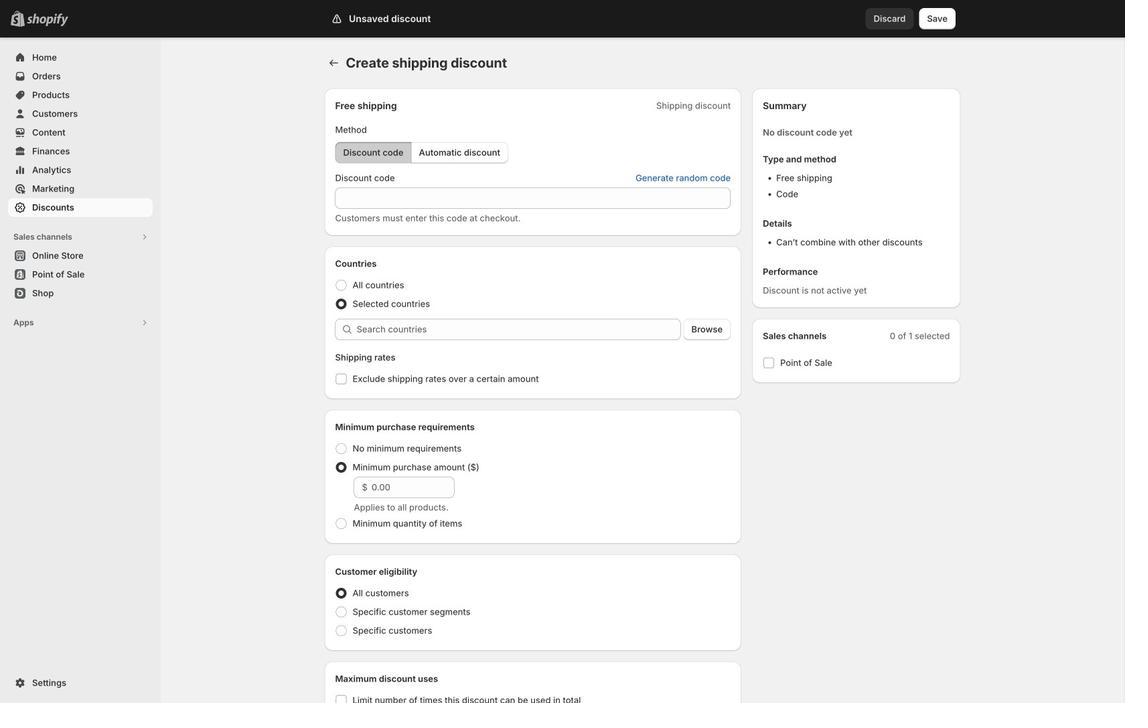 Task type: vqa. For each thing, say whether or not it's contained in the screenshot.
My Store icon
no



Task type: describe. For each thing, give the bounding box(es) containing it.
Search countries text field
[[357, 319, 681, 340]]

0.00 text field
[[372, 477, 454, 498]]



Task type: locate. For each thing, give the bounding box(es) containing it.
None text field
[[335, 188, 731, 209]]

shopify image
[[27, 13, 68, 27]]



